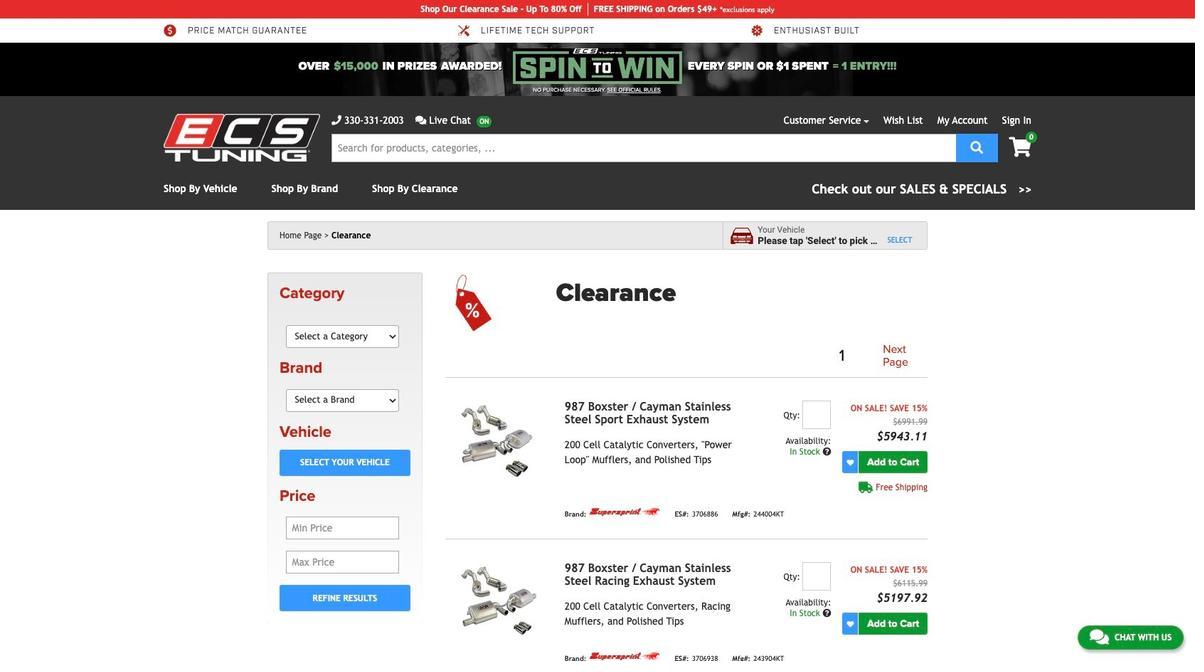 Task type: describe. For each thing, give the bounding box(es) containing it.
ecs tuning 'spin to win' contest logo image
[[513, 48, 683, 84]]

add to wish list image for "supersprint - corporate logo" corresponding to es#3706938 - 243904kt - 987 boxster / cayman stainless steel racing exhaust system - 200 cell catalytic converters, racing mufflers, and polished tips - supersprint - porsche image
[[847, 620, 854, 628]]

Min Price number field
[[286, 517, 400, 540]]

supersprint - corporate logo image for es#3706886 - 244004kt - 987 boxster / cayman stainless steel sport exhaust system - 200 cell catalytic converters, "power loop" mufflers, and polished tips - supersprint - porsche image
[[590, 508, 661, 517]]

comments image
[[1090, 628, 1110, 646]]



Task type: vqa. For each thing, say whether or not it's contained in the screenshot.
paginated product list navigation navigation on the bottom of the page
yes



Task type: locate. For each thing, give the bounding box(es) containing it.
2 add to wish list image from the top
[[847, 620, 854, 628]]

question circle image for the add to wish list icon associated with es#3706886 - 244004kt - 987 boxster / cayman stainless steel sport exhaust system - 200 cell catalytic converters, "power loop" mufflers, and polished tips - supersprint - porsche image's "supersprint - corporate logo"
[[823, 448, 832, 456]]

None number field
[[803, 401, 832, 429], [803, 562, 832, 591], [803, 401, 832, 429], [803, 562, 832, 591]]

2 question circle image from the top
[[823, 609, 832, 618]]

0 vertical spatial question circle image
[[823, 448, 832, 456]]

add to wish list image for es#3706886 - 244004kt - 987 boxster / cayman stainless steel sport exhaust system - 200 cell catalytic converters, "power loop" mufflers, and polished tips - supersprint - porsche image's "supersprint - corporate logo"
[[847, 459, 854, 466]]

phone image
[[332, 115, 342, 125]]

comments image
[[415, 115, 427, 125]]

1 vertical spatial supersprint - corporate logo image
[[590, 652, 661, 661]]

1 add to wish list image from the top
[[847, 459, 854, 466]]

supersprint - corporate logo image for es#3706938 - 243904kt - 987 boxster / cayman stainless steel racing exhaust system - 200 cell catalytic converters, racing mufflers, and polished tips - supersprint - porsche image
[[590, 652, 661, 661]]

Search text field
[[332, 134, 957, 162]]

ecs tuning image
[[164, 114, 320, 162]]

2 supersprint - corporate logo image from the top
[[590, 652, 661, 661]]

1 supersprint - corporate logo image from the top
[[590, 508, 661, 517]]

es#3706938 - 243904kt - 987 boxster / cayman stainless steel racing exhaust system - 200 cell catalytic converters, racing mufflers, and polished tips - supersprint - porsche image
[[445, 562, 554, 644]]

question circle image for the add to wish list icon for "supersprint - corporate logo" corresponding to es#3706938 - 243904kt - 987 boxster / cayman stainless steel racing exhaust system - 200 cell catalytic converters, racing mufflers, and polished tips - supersprint - porsche image
[[823, 609, 832, 618]]

1 vertical spatial question circle image
[[823, 609, 832, 618]]

search image
[[971, 141, 984, 153]]

add to wish list image
[[847, 459, 854, 466], [847, 620, 854, 628]]

Max Price number field
[[286, 551, 400, 574]]

1 question circle image from the top
[[823, 448, 832, 456]]

0 vertical spatial supersprint - corporate logo image
[[590, 508, 661, 517]]

question circle image
[[823, 448, 832, 456], [823, 609, 832, 618]]

es#3706886 - 244004kt - 987 boxster / cayman stainless steel sport exhaust system - 200 cell catalytic converters, "power loop" mufflers, and polished tips - supersprint - porsche image
[[445, 401, 554, 482]]

1 vertical spatial add to wish list image
[[847, 620, 854, 628]]

paginated product list navigation navigation
[[556, 341, 928, 372]]

supersprint - corporate logo image
[[590, 508, 661, 517], [590, 652, 661, 661]]

0 vertical spatial add to wish list image
[[847, 459, 854, 466]]



